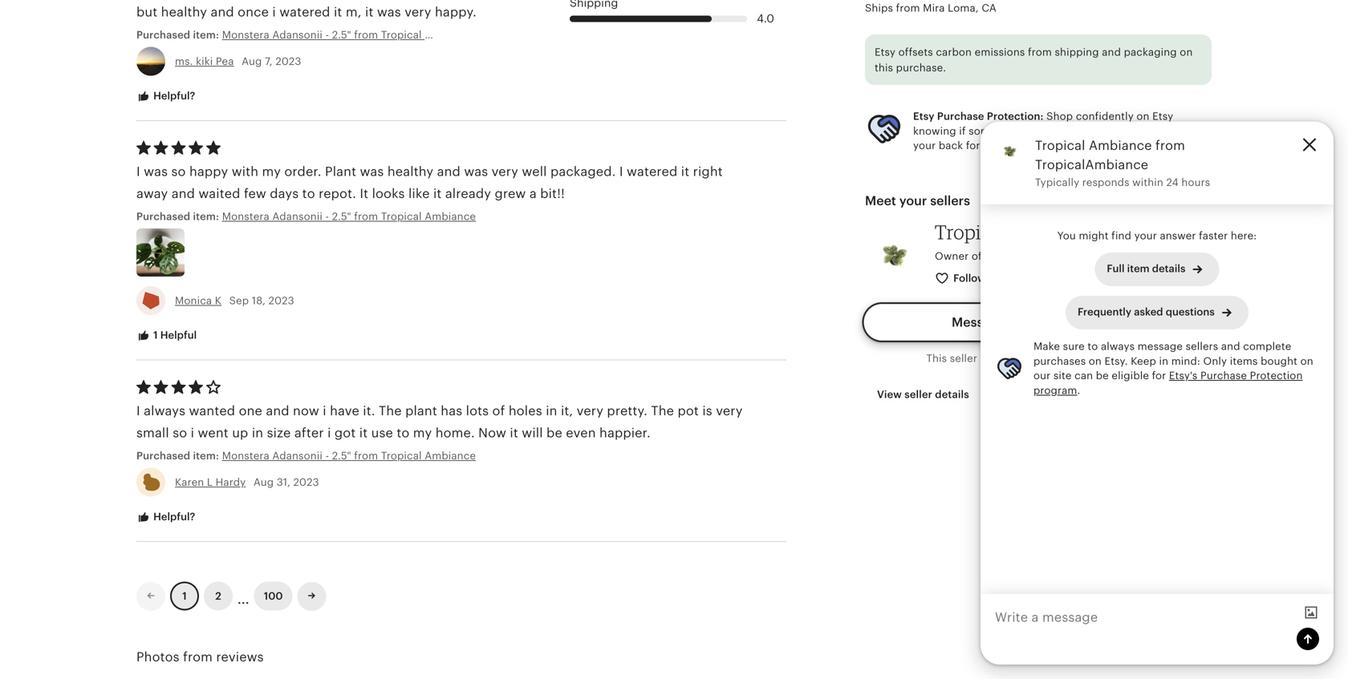 Task type: vqa. For each thing, say whether or not it's contained in the screenshot.
1st The
yes



Task type: locate. For each thing, give the bounding box(es) containing it.
1 horizontal spatial within
[[1133, 177, 1164, 189]]

adansonii down 'after'
[[272, 450, 323, 462]]

for left "all" on the right top
[[966, 140, 981, 152]]

got right we've
[[1193, 125, 1210, 137]]

-
[[326, 29, 329, 41], [326, 211, 329, 223], [326, 450, 329, 462]]

0 horizontal spatial in
[[252, 426, 263, 441]]

2 vertical spatial -
[[326, 450, 329, 462]]

on up order,
[[1137, 110, 1150, 123]]

1 vertical spatial of
[[493, 404, 505, 419]]

1 vertical spatial purchased item: monstera adansonii - 2.5" from  tropical ambiance
[[136, 211, 476, 223]]

seller right this
[[950, 353, 978, 365]]

2.5" for plant
[[332, 211, 351, 223]]

1 horizontal spatial be
[[1096, 370, 1109, 382]]

the left pot
[[651, 404, 674, 419]]

1 vertical spatial adansonii
[[272, 211, 323, 223]]

i up small
[[136, 404, 140, 419]]

0 vertical spatial purchased
[[136, 29, 190, 41]]

0 horizontal spatial details
[[935, 389, 970, 401]]

helpful
[[160, 330, 197, 342]]

2 vertical spatial 2.5"
[[332, 450, 351, 462]]

to
[[302, 187, 315, 201], [1088, 341, 1099, 353], [397, 426, 410, 441]]

1 vertical spatial helpful?
[[151, 512, 195, 524]]

0 vertical spatial details
[[1153, 263, 1186, 275]]

0 vertical spatial always
[[1101, 341, 1135, 353]]

view
[[877, 389, 902, 401]]

is
[[703, 404, 713, 419]]

24 inside tropical ambiance from tropicalambiance typically responds within 24 hours
[[1167, 177, 1179, 189]]

etsy up we've
[[1153, 110, 1174, 123]]

2023 for 7,
[[276, 55, 301, 68]]

1 vertical spatial for
[[1152, 370, 1167, 382]]

1 vertical spatial eligible
[[1112, 370, 1150, 382]]

was
[[144, 165, 168, 179], [360, 165, 384, 179], [464, 165, 488, 179]]

was up already
[[464, 165, 488, 179]]

0 vertical spatial helpful? button
[[124, 82, 207, 111]]

repot.
[[319, 187, 356, 201]]

1 horizontal spatial with
[[1089, 125, 1111, 137]]

2 was from the left
[[360, 165, 384, 179]]

purchased down small
[[136, 450, 190, 462]]

0 vertical spatial to
[[302, 187, 315, 201]]

0 horizontal spatial for
[[966, 140, 981, 152]]

purchase down only
[[1201, 370, 1248, 382]]

it left will on the left bottom of page
[[510, 426, 518, 441]]

after
[[295, 426, 324, 441]]

follow shop
[[954, 272, 1014, 284]]

full item details button
[[1095, 253, 1220, 287]]

1 vertical spatial within
[[1069, 353, 1101, 365]]

within left hours
[[1133, 177, 1164, 189]]

0 vertical spatial helpful?
[[151, 90, 195, 102]]

details right the item in the right top of the page
[[1153, 263, 1186, 275]]

purchased down away
[[136, 211, 190, 223]]

was up it
[[360, 165, 384, 179]]

purchased item: monstera adansonii - 2.5" from  tropical ambiance down days
[[136, 211, 476, 223]]

3 monstera from the top
[[222, 450, 270, 462]]

find
[[1112, 230, 1132, 242]]

1 vertical spatial to
[[1088, 341, 1099, 353]]

etsy
[[875, 46, 896, 58], [914, 110, 935, 123], [1153, 110, 1174, 123]]

details for full item details
[[1153, 263, 1186, 275]]

message
[[1138, 341, 1183, 353]]

i right now
[[323, 404, 327, 419]]

on right bought
[[1301, 356, 1314, 368]]

offsets
[[899, 46, 933, 58]]

.
[[1078, 385, 1081, 397]]

1 vertical spatial 24
[[1103, 353, 1116, 365]]

tropicalambiance link
[[1036, 158, 1149, 172]]

24 left hours
[[1167, 177, 1179, 189]]

1 vertical spatial 2.5"
[[332, 211, 351, 223]]

…
[[238, 585, 249, 609]]

purchase.
[[896, 62, 947, 74]]

0 vertical spatial purchases
[[1038, 140, 1091, 152]]

healthy
[[388, 165, 434, 179]]

item: up ms. kiki pea link
[[193, 29, 219, 41]]

eligible down hours.
[[1112, 370, 1150, 382]]

helpful? button down ms.
[[124, 82, 207, 111]]

knowing
[[914, 125, 957, 137]]

goes
[[1026, 125, 1051, 137]]

1 horizontal spatial details
[[1153, 263, 1186, 275]]

purchases down wrong
[[1038, 140, 1091, 152]]

on inside etsy offsets carbon emissions from shipping and packaging on this purchase.
[[1180, 46, 1193, 58]]

purchased item: monstera adansonii - 2.5" from  tropical ambiance up 7, on the left of page
[[136, 29, 476, 41]]

1 helpful? button from the top
[[124, 82, 207, 111]]

3 - from the top
[[326, 450, 329, 462]]

0 vertical spatial your
[[914, 140, 936, 152]]

hours
[[1182, 177, 1211, 189]]

3 adansonii from the top
[[272, 450, 323, 462]]

3 purchased from the top
[[136, 450, 190, 462]]

will
[[522, 426, 543, 441]]

i left went
[[191, 426, 194, 441]]

item: for wanted
[[193, 450, 219, 462]]

monstera for one
[[222, 450, 270, 462]]

and
[[1102, 46, 1121, 58], [437, 165, 461, 179], [172, 187, 195, 201], [1222, 341, 1241, 353], [266, 404, 290, 419]]

ambiance inside "tropical ambiance owner of"
[[1010, 221, 1097, 244]]

2 2.5" from the top
[[332, 211, 351, 223]]

2 vertical spatial purchased item: monstera adansonii - 2.5" from  tropical ambiance
[[136, 450, 476, 462]]

full
[[1107, 263, 1125, 275]]

with up —
[[1089, 125, 1111, 137]]

i always wanted one and now i have it. the plant has lots of holes in it, very pretty.  the pot is very small so i went up  in size after i got it use to my home. now it will be even happier.
[[136, 404, 743, 441]]

2 purchased from the top
[[136, 211, 190, 223]]

purchase inside etsy's purchase protection program
[[1201, 370, 1248, 382]]

3 2.5" from the top
[[332, 450, 351, 462]]

1 vertical spatial 2023
[[269, 295, 294, 307]]

home.
[[436, 426, 475, 441]]

tropical
[[381, 29, 422, 41], [1036, 138, 1086, 153], [381, 211, 422, 223], [935, 221, 1006, 244], [381, 450, 422, 462]]

1 horizontal spatial 1
[[182, 591, 187, 603]]

and inside i always wanted one and now i have it. the plant has lots of holes in it, very pretty.  the pot is very small so i went up  in size after i got it use to my home. now it will be even happier.
[[266, 404, 290, 419]]

1 vertical spatial purchased
[[136, 211, 190, 223]]

1 the from the left
[[379, 404, 402, 419]]

responds
[[1083, 177, 1130, 189], [1019, 353, 1066, 365]]

and up items
[[1222, 341, 1241, 353]]

eligible inside make sure to always message sellers and complete purchases on etsy. keep in mind: only items bought on our site can be eligible for
[[1112, 370, 1150, 382]]

purchases up site
[[1034, 356, 1086, 368]]

0 horizontal spatial was
[[144, 165, 168, 179]]

my down plant at the bottom left
[[413, 426, 432, 441]]

be right will on the left bottom of page
[[547, 426, 563, 441]]

1 helpful? from the top
[[151, 90, 195, 102]]

it
[[681, 165, 690, 179], [433, 187, 442, 201], [359, 426, 368, 441], [510, 426, 518, 441]]

1 left 2
[[182, 591, 187, 603]]

of right lots
[[493, 404, 505, 419]]

responds inside tropical ambiance from tropicalambiance typically responds within 24 hours
[[1083, 177, 1130, 189]]

very right 'is'
[[716, 404, 743, 419]]

grew
[[495, 187, 526, 201]]

1 vertical spatial got
[[335, 426, 356, 441]]

within up can
[[1069, 353, 1101, 365]]

1 vertical spatial with
[[232, 165, 259, 179]]

0 vertical spatial purchase
[[938, 110, 985, 123]]

details
[[1153, 263, 1186, 275], [935, 389, 970, 401]]

7,
[[265, 55, 273, 68]]

2 monstera adansonii - 2.5" from  tropical ambiance link from the top
[[222, 210, 547, 224]]

1 vertical spatial purchases
[[1034, 356, 1086, 368]]

purchased item: monstera adansonii - 2.5" from  tropical ambiance
[[136, 29, 476, 41], [136, 211, 476, 223], [136, 450, 476, 462]]

0 vertical spatial 1
[[153, 330, 158, 342]]

1 vertical spatial -
[[326, 211, 329, 223]]

1 vertical spatial seller
[[905, 389, 933, 401]]

2 - from the top
[[326, 211, 329, 223]]

0 horizontal spatial always
[[144, 404, 186, 419]]

to inside i always wanted one and now i have it. the plant has lots of holes in it, very pretty.  the pot is very small so i went up  in size after i got it use to my home. now it will be even happier.
[[397, 426, 410, 441]]

tropical ambiance from tropicalambiance typically responds within 24 hours
[[1036, 138, 1211, 189]]

2 purchased item: monstera adansonii - 2.5" from  tropical ambiance from the top
[[136, 211, 476, 223]]

0 vertical spatial purchased item: monstera adansonii - 2.5" from  tropical ambiance
[[136, 29, 476, 41]]

with up few
[[232, 165, 259, 179]]

2 vertical spatial adansonii
[[272, 450, 323, 462]]

to down order.
[[302, 187, 315, 201]]

very right it,
[[577, 404, 604, 419]]

0 vertical spatial got
[[1193, 125, 1210, 137]]

got
[[1193, 125, 1210, 137], [335, 426, 356, 441]]

1 left helpful
[[153, 330, 158, 342]]

3 item: from the top
[[193, 450, 219, 462]]

1 vertical spatial so
[[173, 426, 187, 441]]

karen l hardy aug 31, 2023
[[175, 477, 319, 489]]

seller
[[950, 353, 978, 365], [905, 389, 933, 401]]

0 vertical spatial 2.5"
[[332, 29, 351, 41]]

1 vertical spatial item:
[[193, 211, 219, 223]]

small
[[136, 426, 169, 441]]

24
[[1167, 177, 1179, 189], [1103, 353, 1116, 365]]

2 adansonii from the top
[[272, 211, 323, 223]]

very up grew
[[492, 165, 519, 179]]

responds down the "tropicalambiance" link
[[1083, 177, 1130, 189]]

on right packaging
[[1180, 46, 1193, 58]]

i
[[323, 404, 327, 419], [191, 426, 194, 441], [328, 426, 331, 441]]

adansonii down days
[[272, 211, 323, 223]]

item: down went
[[193, 450, 219, 462]]

tropical inside tropical ambiance from tropicalambiance typically responds within 24 hours
[[1036, 138, 1086, 153]]

1 horizontal spatial for
[[1152, 370, 1167, 382]]

2 horizontal spatial in
[[1160, 356, 1169, 368]]

purchase up if
[[938, 110, 985, 123]]

wanted
[[189, 404, 235, 419]]

purchased item: monstera adansonii - 2.5" from  tropical ambiance down 'after'
[[136, 450, 476, 462]]

helpful? button down karen
[[124, 503, 207, 533]]

got down "have"
[[335, 426, 356, 441]]

already
[[445, 187, 491, 201]]

2023 right 7, on the left of page
[[276, 55, 301, 68]]

monstera for happy
[[222, 211, 270, 223]]

2023 right 31,
[[293, 477, 319, 489]]

helpful? down ms.
[[151, 90, 195, 102]]

1 horizontal spatial got
[[1193, 125, 1210, 137]]

kiki
[[196, 55, 213, 68]]

1 2.5" from the top
[[332, 29, 351, 41]]

always up small
[[144, 404, 186, 419]]

etsy inside etsy offsets carbon emissions from shipping and packaging on this purchase.
[[875, 46, 896, 58]]

few
[[244, 187, 266, 201]]

purchased
[[136, 29, 190, 41], [136, 211, 190, 223], [136, 450, 190, 462]]

my up days
[[262, 165, 281, 179]]

be inside make sure to always message sellers and complete purchases on etsy. keep in mind: only items bought on our site can be eligible for
[[1096, 370, 1109, 382]]

of inside "tropical ambiance owner of"
[[972, 251, 982, 263]]

1 vertical spatial always
[[144, 404, 186, 419]]

0 horizontal spatial to
[[302, 187, 315, 201]]

so right small
[[173, 426, 187, 441]]

1 helpful
[[151, 330, 197, 342]]

- for plant
[[326, 211, 329, 223]]

0 vertical spatial of
[[972, 251, 982, 263]]

0 horizontal spatial very
[[492, 165, 519, 179]]

in down message
[[1160, 356, 1169, 368]]

helpful? button for ms. kiki pea
[[124, 82, 207, 111]]

1 vertical spatial monstera adansonii - 2.5" from  tropical ambiance link
[[222, 210, 547, 224]]

in left it,
[[546, 404, 558, 419]]

1 horizontal spatial always
[[1101, 341, 1135, 353]]

2 vertical spatial monstera
[[222, 450, 270, 462]]

so inside i was so happy with my order. plant was healthy and was very well packaged. i watered it right away and waited few days to repot.  it looks like it already grew a bit!!
[[171, 165, 186, 179]]

ca
[[982, 2, 997, 14]]

1 inside 1 helpful button
[[153, 330, 158, 342]]

your right find
[[1135, 230, 1157, 242]]

etsy up "this" at right top
[[875, 46, 896, 58]]

1 horizontal spatial seller
[[950, 353, 978, 365]]

helpful? down karen
[[151, 512, 195, 524]]

2 vertical spatial to
[[397, 426, 410, 441]]

plant
[[325, 165, 357, 179]]

1 vertical spatial be
[[547, 426, 563, 441]]

0 vertical spatial so
[[171, 165, 186, 179]]

it
[[360, 187, 369, 201]]

for down keep
[[1152, 370, 1167, 382]]

i for away
[[136, 165, 140, 179]]

packaged.
[[551, 165, 616, 179]]

and up size
[[266, 404, 290, 419]]

in right up
[[252, 426, 263, 441]]

0 vertical spatial for
[[966, 140, 981, 152]]

purchased up ms.
[[136, 29, 190, 41]]

eligible down something
[[998, 140, 1035, 152]]

questions
[[1166, 306, 1215, 318]]

1 vertical spatial aug
[[254, 477, 274, 489]]

it right like
[[433, 187, 442, 201]]

1 horizontal spatial my
[[413, 426, 432, 441]]

monstera adansonii - 2.5" from  tropical ambiance link
[[222, 28, 476, 42], [222, 210, 547, 224], [222, 449, 547, 464]]

monstera adansonii - 2.5" from  tropical ambiance link for it.
[[222, 449, 547, 464]]

1 purchased from the top
[[136, 29, 190, 41]]

photos from reviews
[[136, 651, 264, 665]]

of inside i always wanted one and now i have it. the plant has lots of holes in it, very pretty.  the pot is very small so i went up  in size after i got it use to my home. now it will be even happier.
[[493, 404, 505, 419]]

adansonii
[[272, 29, 323, 41], [272, 211, 323, 223], [272, 450, 323, 462]]

0 vertical spatial within
[[1133, 177, 1164, 189]]

2 monstera from the top
[[222, 211, 270, 223]]

item:
[[193, 29, 219, 41], [193, 211, 219, 223], [193, 450, 219, 462]]

1 inside the 1 link
[[182, 591, 187, 603]]

on up can
[[1089, 356, 1102, 368]]

so left happy
[[171, 165, 186, 179]]

i right 'after'
[[328, 426, 331, 441]]

be right can
[[1096, 370, 1109, 382]]

i inside i always wanted one and now i have it. the plant has lots of holes in it, very pretty.  the pot is very small so i went up  in size after i got it use to my home. now it will be even happier.
[[136, 404, 140, 419]]

0 horizontal spatial my
[[262, 165, 281, 179]]

0 vertical spatial monstera
[[222, 29, 270, 41]]

1 horizontal spatial etsy
[[914, 110, 935, 123]]

1 was from the left
[[144, 165, 168, 179]]

aug left 7, on the left of page
[[242, 55, 262, 68]]

3 purchased item: monstera adansonii - 2.5" from  tropical ambiance from the top
[[136, 450, 476, 462]]

monstera down few
[[222, 211, 270, 223]]

0 vertical spatial -
[[326, 29, 329, 41]]

1 horizontal spatial eligible
[[1112, 370, 1150, 382]]

eligible
[[998, 140, 1035, 152], [1112, 370, 1150, 382]]

0 horizontal spatial seller
[[905, 389, 933, 401]]

loma,
[[948, 2, 979, 14]]

- for have
[[326, 450, 329, 462]]

3 was from the left
[[464, 165, 488, 179]]

for inside make sure to always message sellers and complete purchases on etsy. keep in mind: only items bought on our site can be eligible for
[[1152, 370, 1167, 382]]

so
[[171, 165, 186, 179], [173, 426, 187, 441]]

monstera up ms. kiki pea aug 7, 2023
[[222, 29, 270, 41]]

adansonii up 7, on the left of page
[[272, 29, 323, 41]]

this seller usually responds within 24 hours.
[[927, 353, 1151, 365]]

purchases inside shop confidently on etsy knowing if something goes wrong with an order, we've got your back for all eligible purchases —
[[1038, 140, 1091, 152]]

2.5" for have
[[332, 450, 351, 462]]

2 vertical spatial monstera adansonii - 2.5" from  tropical ambiance link
[[222, 449, 547, 464]]

details inside button
[[1153, 263, 1186, 275]]

to right sure
[[1088, 341, 1099, 353]]

the right it.
[[379, 404, 402, 419]]

etsy for etsy offsets carbon emissions from shipping and packaging on this purchase.
[[875, 46, 896, 58]]

i for the
[[136, 404, 140, 419]]

and inside make sure to always message sellers and complete purchases on etsy. keep in mind: only items bought on our site can be eligible for
[[1222, 341, 1241, 353]]

1 horizontal spatial your
[[1135, 230, 1157, 242]]

0 vertical spatial monstera adansonii - 2.5" from  tropical ambiance link
[[222, 28, 476, 42]]

0 vertical spatial item:
[[193, 29, 219, 41]]

in
[[1160, 356, 1169, 368], [546, 404, 558, 419], [252, 426, 263, 441]]

responds up our
[[1019, 353, 1066, 365]]

0 horizontal spatial be
[[547, 426, 563, 441]]

confidently
[[1076, 110, 1134, 123]]

i up away
[[136, 165, 140, 179]]

0 vertical spatial responds
[[1083, 177, 1130, 189]]

purchased for was
[[136, 211, 190, 223]]

24 left hours.
[[1103, 353, 1116, 365]]

always up etsy.
[[1101, 341, 1135, 353]]

order,
[[1129, 125, 1159, 137]]

details down this
[[935, 389, 970, 401]]

to right use
[[397, 426, 410, 441]]

monstera down up
[[222, 450, 270, 462]]

seller right view
[[905, 389, 933, 401]]

was up away
[[144, 165, 168, 179]]

and inside etsy offsets carbon emissions from shipping and packaging on this purchase.
[[1102, 46, 1121, 58]]

purchased item: monstera adansonii - 2.5" from  tropical ambiance for i
[[136, 450, 476, 462]]

purchased for always
[[136, 450, 190, 462]]

item: down waited
[[193, 211, 219, 223]]

2 horizontal spatial was
[[464, 165, 488, 179]]

etsy up knowing
[[914, 110, 935, 123]]

and right shipping on the right top of the page
[[1102, 46, 1121, 58]]

monica
[[175, 295, 212, 307]]

0 horizontal spatial responds
[[1019, 353, 1066, 365]]

2 helpful? from the top
[[151, 512, 195, 524]]

my inside i was so happy with my order. plant was healthy and was very well packaged. i watered it right away and waited few days to repot.  it looks like it already grew a bit!!
[[262, 165, 281, 179]]

from inside tropical ambiance from tropicalambiance typically responds within 24 hours
[[1156, 138, 1186, 153]]

1 vertical spatial responds
[[1019, 353, 1066, 365]]

0 vertical spatial eligible
[[998, 140, 1035, 152]]

aug left 31,
[[254, 477, 274, 489]]

l
[[207, 477, 213, 489]]

tropical inside "tropical ambiance owner of"
[[935, 221, 1006, 244]]

2 horizontal spatial to
[[1088, 341, 1099, 353]]

0 horizontal spatial of
[[493, 404, 505, 419]]

2023 right 18,
[[269, 295, 294, 307]]

1 purchased item: monstera adansonii - 2.5" from  tropical ambiance from the top
[[136, 29, 476, 41]]

2 item: from the top
[[193, 211, 219, 223]]

your down knowing
[[914, 140, 936, 152]]

2 vertical spatial 2023
[[293, 477, 319, 489]]

0 horizontal spatial eligible
[[998, 140, 1035, 152]]

purchases
[[1038, 140, 1091, 152], [1034, 356, 1086, 368]]

3 monstera adansonii - 2.5" from  tropical ambiance link from the top
[[222, 449, 547, 464]]

your
[[914, 140, 936, 152], [1135, 230, 1157, 242]]

on
[[1180, 46, 1193, 58], [1137, 110, 1150, 123], [1089, 356, 1102, 368], [1301, 356, 1314, 368]]

ms. kiki pea aug 7, 2023
[[175, 55, 301, 68]]

2 vertical spatial purchased
[[136, 450, 190, 462]]

2 horizontal spatial etsy
[[1153, 110, 1174, 123]]

purchase for protection
[[1201, 370, 1248, 382]]

aug
[[242, 55, 262, 68], [254, 477, 274, 489]]

2.5"
[[332, 29, 351, 41], [332, 211, 351, 223], [332, 450, 351, 462]]

protection
[[1250, 370, 1303, 382]]

2 helpful? button from the top
[[124, 503, 207, 533]]

item
[[1128, 263, 1150, 275]]

mind:
[[1172, 356, 1201, 368]]

aug for 7,
[[242, 55, 262, 68]]

0 horizontal spatial purchase
[[938, 110, 985, 123]]

0 vertical spatial seller
[[950, 353, 978, 365]]

0 vertical spatial 24
[[1167, 177, 1179, 189]]

it left use
[[359, 426, 368, 441]]

0 horizontal spatial the
[[379, 404, 402, 419]]

0 horizontal spatial 1
[[153, 330, 158, 342]]

order.
[[285, 165, 322, 179]]

of up follow shop button
[[972, 251, 982, 263]]

1 horizontal spatial to
[[397, 426, 410, 441]]

days
[[270, 187, 299, 201]]

1 horizontal spatial purchase
[[1201, 370, 1248, 382]]

you might find your answer faster here:
[[1058, 230, 1257, 242]]

1 item: from the top
[[193, 29, 219, 41]]

0 horizontal spatial got
[[335, 426, 356, 441]]

1 for 1 helpful
[[153, 330, 158, 342]]



Task type: describe. For each thing, give the bounding box(es) containing it.
2 horizontal spatial very
[[716, 404, 743, 419]]

have
[[330, 404, 360, 419]]

etsy.
[[1105, 356, 1128, 368]]

frequently
[[1078, 306, 1132, 318]]

like
[[409, 187, 430, 201]]

purchases inside make sure to always message sellers and complete purchases on etsy. keep in mind: only items bought on our site can be eligible for
[[1034, 356, 1086, 368]]

sellers
[[1186, 341, 1219, 353]]

etsy inside shop confidently on etsy knowing if something goes wrong with an order, we've got your back for all eligible purchases —
[[1153, 110, 1174, 123]]

away
[[136, 187, 168, 201]]

2 the from the left
[[651, 404, 674, 419]]

helpful? for ms. kiki pea aug 7, 2023
[[151, 90, 195, 102]]

tropical ambiance image
[[865, 225, 926, 285]]

always inside i always wanted one and now i have it. the plant has lots of holes in it, very pretty.  the pot is very small so i went up  in size after i got it use to my home. now it will be even happier.
[[144, 404, 186, 419]]

purchased item: monstera adansonii - 2.5" from  tropical ambiance for order.
[[136, 211, 476, 223]]

1 link
[[170, 583, 199, 612]]

100 link
[[254, 583, 293, 612]]

pea
[[216, 55, 234, 68]]

has
[[441, 404, 463, 419]]

if
[[960, 125, 966, 137]]

happier.
[[600, 426, 651, 441]]

helpful? button for karen l hardy
[[124, 503, 207, 533]]

ambiance for monstera adansonii - 2.5" from  tropical ambiance link corresponding to it.
[[425, 450, 476, 462]]

bit!!
[[540, 187, 565, 201]]

right
[[693, 165, 723, 179]]

Write a message text field
[[995, 608, 1297, 647]]

tropicalambiance
[[1036, 158, 1149, 172]]

looks
[[372, 187, 405, 201]]

karen
[[175, 477, 204, 489]]

follow
[[954, 272, 986, 284]]

shop
[[989, 272, 1014, 284]]

ambiance for 1st monstera adansonii - 2.5" from  tropical ambiance link
[[425, 29, 476, 41]]

holes
[[509, 404, 543, 419]]

etsy purchase protection:
[[914, 110, 1044, 123]]

1 - from the top
[[326, 29, 329, 41]]

etsy's
[[1170, 370, 1198, 382]]

to inside make sure to always message sellers and complete purchases on etsy. keep in mind: only items bought on our site can be eligible for
[[1088, 341, 1099, 353]]

view seller details
[[877, 389, 970, 401]]

18,
[[252, 295, 266, 307]]

1 adansonii from the top
[[272, 29, 323, 41]]

your inside shop confidently on etsy knowing if something goes wrong with an order, we've got your back for all eligible purchases —
[[914, 140, 936, 152]]

hardy
[[216, 477, 246, 489]]

you
[[1058, 230, 1076, 242]]

back
[[939, 140, 964, 152]]

ships
[[865, 2, 894, 14]]

our
[[1034, 370, 1051, 382]]

might
[[1079, 230, 1109, 242]]

etsy offsets carbon emissions from shipping and packaging on this purchase.
[[875, 46, 1193, 74]]

monstera adansonii - 2.5" from  tropical ambiance link for was
[[222, 210, 547, 224]]

we've
[[1162, 125, 1190, 137]]

happy
[[189, 165, 228, 179]]

usually
[[981, 353, 1016, 365]]

view seller details link
[[865, 381, 982, 410]]

tropicalambiance image
[[995, 136, 1026, 166]]

in inside make sure to always message sellers and complete purchases on etsy. keep in mind: only items bought on our site can be eligible for
[[1160, 356, 1169, 368]]

1 monstera from the top
[[222, 29, 270, 41]]

1 horizontal spatial very
[[577, 404, 604, 419]]

so inside i always wanted one and now i have it. the plant has lots of holes in it, very pretty.  the pot is very small so i went up  in size after i got it use to my home. now it will be even happier.
[[173, 426, 187, 441]]

frequently asked questions button
[[1066, 296, 1249, 330]]

plant
[[405, 404, 437, 419]]

ships from mira loma, ca
[[865, 2, 997, 14]]

owner
[[935, 251, 969, 263]]

got inside i always wanted one and now i have it. the plant has lots of holes in it, very pretty.  the pot is very small so i went up  in size after i got it use to my home. now it will be even happier.
[[335, 426, 356, 441]]

aug for 31,
[[254, 477, 274, 489]]

emissions
[[975, 46, 1025, 58]]

helpful? for karen l hardy aug 31, 2023
[[151, 512, 195, 524]]

got inside shop confidently on etsy knowing if something goes wrong with an order, we've got your back for all eligible purchases —
[[1193, 125, 1210, 137]]

purchase for protection:
[[938, 110, 985, 123]]

1 horizontal spatial in
[[546, 404, 558, 419]]

1 for 1
[[182, 591, 187, 603]]

i left watered
[[620, 165, 623, 179]]

can
[[1075, 370, 1094, 382]]

2023 for 31,
[[293, 477, 319, 489]]

even
[[566, 426, 596, 441]]

k
[[215, 295, 222, 307]]

item: for so
[[193, 211, 219, 223]]

etsy for etsy purchase protection:
[[914, 110, 935, 123]]

be inside i always wanted one and now i have it. the plant has lots of holes in it, very pretty.  the pot is very small so i went up  in size after i got it use to my home. now it will be even happier.
[[547, 426, 563, 441]]

answer
[[1160, 230, 1197, 242]]

etsy's purchase protection program
[[1034, 370, 1303, 397]]

bought
[[1261, 356, 1298, 368]]

something
[[969, 125, 1023, 137]]

1 horizontal spatial i
[[323, 404, 327, 419]]

2 vertical spatial in
[[252, 426, 263, 441]]

2 horizontal spatial i
[[328, 426, 331, 441]]

2 link
[[204, 583, 233, 612]]

now
[[293, 404, 319, 419]]

adansonii for my
[[272, 211, 323, 223]]

keep
[[1131, 356, 1157, 368]]

all
[[984, 140, 995, 152]]

very inside i was so happy with my order. plant was healthy and was very well packaged. i watered it right away and waited few days to repot.  it looks like it already grew a bit!!
[[492, 165, 519, 179]]

shop
[[1047, 110, 1073, 123]]

with inside shop confidently on etsy knowing if something goes wrong with an order, we've got your back for all eligible purchases —
[[1089, 125, 1111, 137]]

seller for this
[[950, 353, 978, 365]]

waited
[[199, 187, 240, 201]]

an
[[1114, 125, 1126, 137]]

i was so happy with my order. plant was healthy and was very well packaged. i watered it right away and waited few days to repot.  it looks like it already grew a bit!!
[[136, 165, 723, 201]]

mira
[[923, 2, 945, 14]]

this
[[875, 62, 894, 74]]

0 horizontal spatial within
[[1069, 353, 1101, 365]]

carbon
[[936, 46, 972, 58]]

up
[[232, 426, 248, 441]]

31,
[[277, 477, 291, 489]]

shop confidently on etsy knowing if something goes wrong with an order, we've got your back for all eligible purchases —
[[914, 110, 1210, 152]]

monica k sep 18, 2023
[[175, 295, 294, 307]]

1 helpful button
[[124, 321, 209, 351]]

seller for view
[[905, 389, 933, 401]]

on inside shop confidently on etsy knowing if something goes wrong with an order, we've got your back for all eligible purchases —
[[1137, 110, 1150, 123]]

and right away
[[172, 187, 195, 201]]

always inside make sure to always message sellers and complete purchases on etsy. keep in mind: only items bought on our site can be eligible for
[[1101, 341, 1135, 353]]

well
[[522, 165, 547, 179]]

ms.
[[175, 55, 193, 68]]

1 monstera adansonii - 2.5" from  tropical ambiance link from the top
[[222, 28, 476, 42]]

items
[[1230, 356, 1258, 368]]

a
[[530, 187, 537, 201]]

0 horizontal spatial 24
[[1103, 353, 1116, 365]]

for inside shop confidently on etsy knowing if something goes wrong with an order, we've got your back for all eligible purchases —
[[966, 140, 981, 152]]

within inside tropical ambiance from tropicalambiance typically responds within 24 hours
[[1133, 177, 1164, 189]]

shipping
[[1055, 46, 1100, 58]]

etsy's purchase protection program link
[[1034, 370, 1303, 397]]

one
[[239, 404, 262, 419]]

with inside i was so happy with my order. plant was healthy and was very well packaged. i watered it right away and waited few days to repot.  it looks like it already grew a bit!!
[[232, 165, 259, 179]]

ambiance for was monstera adansonii - 2.5" from  tropical ambiance link
[[425, 211, 476, 223]]

karen l hardy link
[[175, 477, 246, 489]]

1 vertical spatial your
[[1135, 230, 1157, 242]]

2
[[215, 591, 221, 603]]

details for view seller details
[[935, 389, 970, 401]]

to inside i was so happy with my order. plant was healthy and was very well packaged. i watered it right away and waited few days to repot.  it looks like it already grew a bit!!
[[302, 187, 315, 201]]

adansonii for now
[[272, 450, 323, 462]]

my inside i always wanted one and now i have it. the plant has lots of holes in it, very pretty.  the pot is very small so i went up  in size after i got it use to my home. now it will be even happier.
[[413, 426, 432, 441]]

eligible inside shop confidently on etsy knowing if something goes wrong with an order, we've got your back for all eligible purchases —
[[998, 140, 1035, 152]]

ambiance inside tropical ambiance from tropicalambiance typically responds within 24 hours
[[1089, 138, 1152, 153]]

make
[[1034, 341, 1061, 353]]

photos
[[136, 651, 180, 665]]

and up already
[[437, 165, 461, 179]]

size
[[267, 426, 291, 441]]

full item details
[[1107, 263, 1186, 275]]

0 horizontal spatial i
[[191, 426, 194, 441]]

use
[[371, 426, 393, 441]]

from inside etsy offsets carbon emissions from shipping and packaging on this purchase.
[[1028, 46, 1052, 58]]

it left right
[[681, 165, 690, 179]]

program
[[1034, 385, 1078, 397]]

100
[[264, 591, 283, 603]]

view details of this review photo by monica k image
[[136, 229, 185, 277]]



